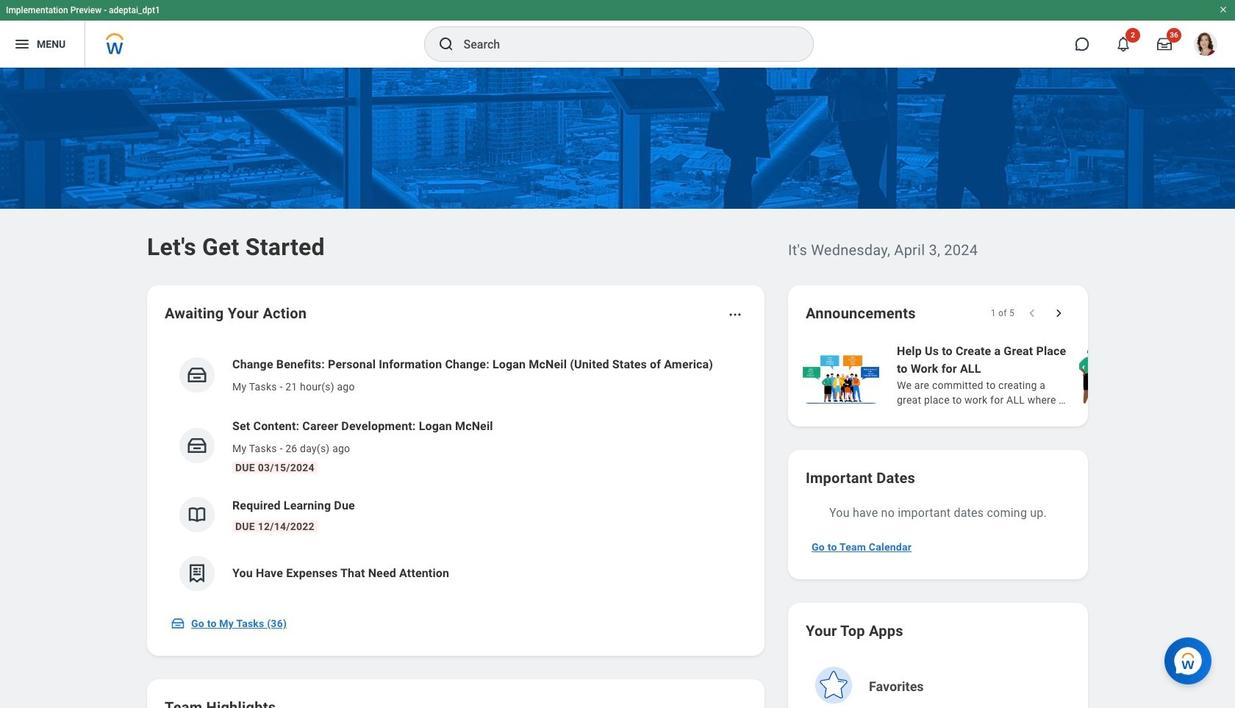 Task type: describe. For each thing, give the bounding box(es) containing it.
0 horizontal spatial list
[[165, 344, 747, 603]]

profile logan mcneil image
[[1195, 32, 1218, 59]]

dashboard expenses image
[[186, 563, 208, 585]]

2 inbox image from the top
[[186, 435, 208, 457]]

notifications large image
[[1117, 37, 1131, 51]]

1 horizontal spatial list
[[800, 341, 1236, 409]]

related actions image
[[728, 307, 743, 322]]

justify image
[[13, 35, 31, 53]]



Task type: vqa. For each thing, say whether or not it's contained in the screenshot.
inbox icon
yes



Task type: locate. For each thing, give the bounding box(es) containing it.
search image
[[437, 35, 455, 53]]

book open image
[[186, 504, 208, 526]]

chevron right small image
[[1052, 306, 1067, 321]]

status
[[991, 307, 1015, 319]]

1 vertical spatial inbox image
[[186, 435, 208, 457]]

list
[[800, 341, 1236, 409], [165, 344, 747, 603]]

inbox image
[[171, 616, 185, 631]]

banner
[[0, 0, 1236, 68]]

chevron left small image
[[1025, 306, 1040, 321]]

main content
[[0, 68, 1236, 708]]

inbox image
[[186, 364, 208, 386], [186, 435, 208, 457]]

1 inbox image from the top
[[186, 364, 208, 386]]

0 vertical spatial inbox image
[[186, 364, 208, 386]]

Search Workday  search field
[[464, 28, 783, 60]]

close environment banner image
[[1220, 5, 1228, 14]]

inbox large image
[[1158, 37, 1173, 51]]



